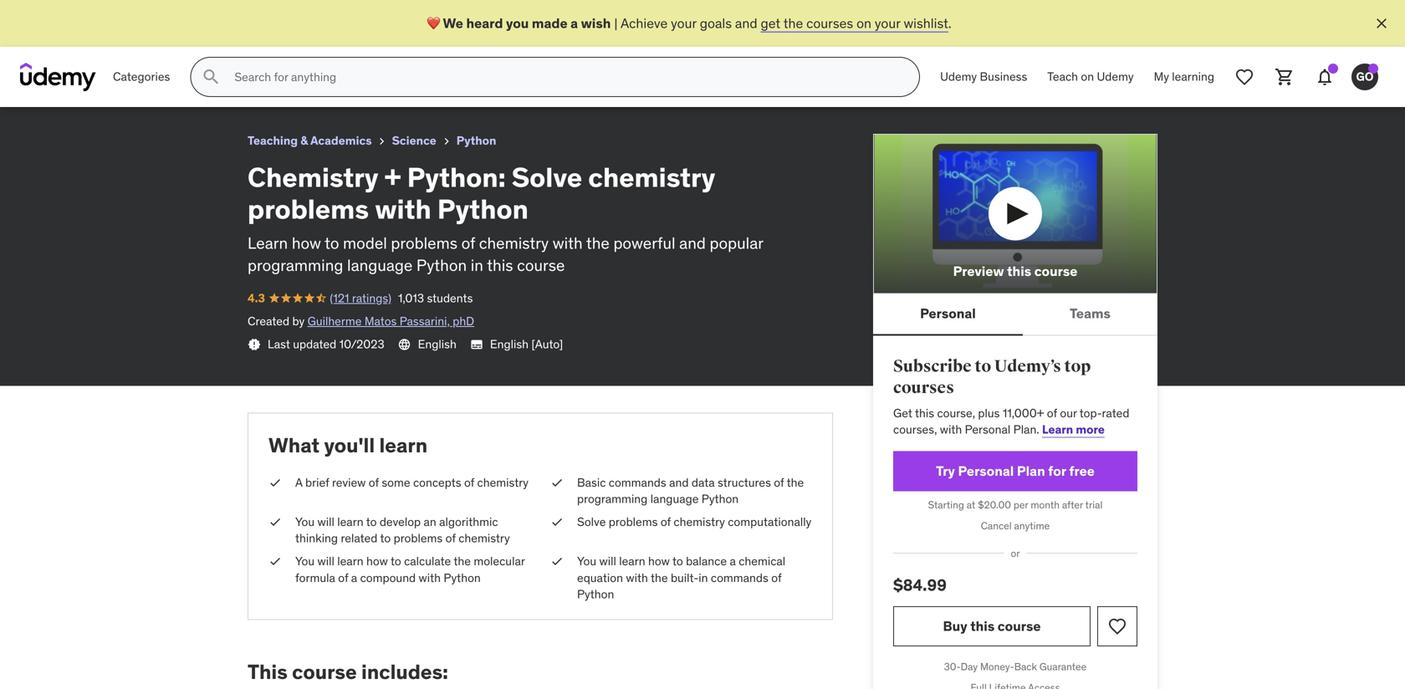 Task type: describe. For each thing, give the bounding box(es) containing it.
english for english [auto]
[[490, 337, 529, 352]]

try personal plan for free
[[936, 463, 1095, 480]]

courses,
[[894, 422, 937, 437]]

0 vertical spatial on
[[857, 14, 872, 32]]

this inside chemistry + python: solve chemistry problems with python learn how to model problems of chemistry with the powerful and popular programming language python in this course
[[487, 255, 513, 275]]

you have alerts image
[[1369, 64, 1379, 74]]

1 horizontal spatial (121 ratings)
[[330, 291, 392, 306]]

1 vertical spatial 1,013 students
[[398, 291, 473, 306]]

achieve
[[621, 14, 668, 32]]

you will learn to develop an algorithmic thinking related to problems of chemistry
[[295, 515, 510, 546]]

per
[[1014, 499, 1029, 512]]

|
[[614, 14, 618, 32]]

+
[[385, 160, 401, 194]]

the right get
[[784, 14, 803, 32]]

0 horizontal spatial 1,013 students
[[119, 29, 194, 44]]

related
[[341, 531, 378, 546]]

python inside you will learn how to calculate the molecular formula of a compound with python
[[444, 570, 481, 585]]

the inside you will learn how to calculate the molecular formula of a compound with python
[[454, 554, 471, 569]]

0 horizontal spatial (121
[[51, 29, 70, 44]]

udemy's
[[995, 356, 1061, 377]]

cancel
[[981, 520, 1012, 533]]

with left powerful
[[553, 233, 583, 253]]

udemy image
[[20, 63, 96, 91]]

learn for what you'll learn
[[379, 433, 428, 458]]

submit search image
[[201, 67, 221, 87]]

xsmall image for a brief review of some concepts of chemistry
[[269, 475, 282, 491]]

how for you will learn how to balance a chemical equation with the built-in commands of python
[[648, 554, 670, 569]]

built-
[[671, 570, 699, 585]]

python link
[[457, 131, 497, 151]]

what you'll learn
[[269, 433, 428, 458]]

0 horizontal spatial (121 ratings)
[[51, 29, 112, 44]]

❤️   we heard you made a wish | achieve your goals and get the courses on your wishlist .
[[427, 14, 952, 32]]

chemistry + python: solve chemistry problems with python learn how to model problems of chemistry with the powerful and popular programming language python in this course
[[248, 160, 763, 275]]

with inside you will learn how to calculate the molecular formula of a compound with python
[[419, 570, 441, 585]]

teaching
[[248, 133, 298, 148]]

this for preview
[[1007, 263, 1032, 280]]

learn inside chemistry + python: solve chemistry problems with python learn how to model problems of chemistry with the powerful and popular programming language python in this course
[[248, 233, 288, 253]]

course,
[[937, 406, 976, 421]]

teach
[[1048, 69, 1078, 84]]

to inside you will learn how to calculate the molecular formula of a compound with python
[[391, 554, 401, 569]]

the inside basic commands and data structures of the programming language python
[[787, 475, 804, 490]]

2 vertical spatial personal
[[958, 463, 1014, 480]]

1 vertical spatial learn
[[1042, 422, 1074, 437]]

business
[[980, 69, 1028, 84]]

wish
[[581, 14, 611, 32]]

xsmall image for solve
[[551, 514, 564, 531]]

1 unread notification image
[[1329, 64, 1339, 74]]

.
[[949, 14, 952, 32]]

a inside you will learn how to calculate the molecular formula of a compound with python
[[351, 570, 357, 585]]

0 vertical spatial and
[[735, 14, 758, 32]]

programming inside basic commands and data structures of the programming language python
[[577, 491, 648, 507]]

of inside the get this course, plus 11,000+ of our top-rated courses, with personal plan.
[[1047, 406, 1057, 421]]

of left some
[[369, 475, 379, 490]]

at
[[967, 499, 976, 512]]

how inside chemistry + python: solve chemistry problems with python learn how to model problems of chemistry with the powerful and popular programming language python in this course
[[292, 233, 321, 253]]

$84.99
[[894, 575, 947, 595]]

teaching & academics link
[[248, 131, 372, 151]]

guilherme
[[308, 314, 362, 329]]

matos
[[365, 314, 397, 329]]

this
[[248, 660, 288, 685]]

subscribe
[[894, 356, 972, 377]]

tab list containing personal
[[873, 294, 1158, 336]]

shopping cart with 0 items image
[[1275, 67, 1295, 87]]

with inside the you will learn how to balance a chemical equation with the built-in commands of python
[[626, 570, 648, 585]]

learn for you will learn how to calculate the molecular formula of a compound with python
[[337, 554, 364, 569]]

the inside chemistry + python: solve chemistry problems with python learn how to model problems of chemistry with the powerful and popular programming language python in this course
[[586, 233, 610, 253]]

phd
[[453, 314, 474, 329]]

you for you will learn how to calculate the molecular formula of a compound with python
[[295, 554, 315, 569]]

made
[[532, 14, 568, 32]]

plus
[[978, 406, 1000, 421]]

with up 'model'
[[375, 193, 432, 226]]

problems right 'model'
[[391, 233, 458, 253]]

academics
[[310, 133, 372, 148]]

starting
[[928, 499, 964, 512]]

free
[[1069, 463, 1095, 480]]

popular
[[710, 233, 763, 253]]

heard
[[466, 14, 503, 32]]

learn more
[[1042, 422, 1105, 437]]

this for buy
[[971, 618, 995, 635]]

you for you will learn to develop an algorithmic thinking related to problems of chemistry
[[295, 515, 315, 530]]

commands inside basic commands and data structures of the programming language python
[[609, 475, 667, 490]]

model
[[343, 233, 387, 253]]

to inside chemistry + python: solve chemistry problems with python learn how to model problems of chemistry with the powerful and popular programming language python in this course
[[325, 233, 339, 253]]

try personal plan for free link
[[894, 452, 1138, 492]]

how for you will learn how to calculate the molecular formula of a compound with python
[[366, 554, 388, 569]]

this course includes:
[[248, 660, 448, 685]]

more
[[1076, 422, 1105, 437]]

basic commands and data structures of the programming language python
[[577, 475, 804, 507]]

my learning link
[[1144, 57, 1225, 97]]

categories button
[[103, 57, 180, 97]]

problems inside you will learn to develop an algorithmic thinking related to problems of chemistry
[[394, 531, 443, 546]]

1 horizontal spatial students
[[427, 291, 473, 306]]

solve problems of chemistry computationally
[[577, 515, 812, 530]]

structures
[[718, 475, 771, 490]]

xsmall image for you will learn how to calculate the molecular formula of a compound with python
[[269, 554, 282, 570]]

commands inside the you will learn how to balance a chemical equation with the built-in commands of python
[[711, 570, 769, 585]]

closed captions image
[[470, 338, 483, 351]]

formula
[[295, 570, 335, 585]]

learn for you will learn how to balance a chemical equation with the built-in commands of python
[[619, 554, 646, 569]]

we
[[443, 14, 463, 32]]

calculate
[[404, 554, 451, 569]]

1 horizontal spatial (121
[[330, 291, 349, 306]]

xsmall image for you
[[269, 514, 282, 531]]

science link
[[392, 131, 437, 151]]

chemistry
[[248, 160, 379, 194]]

try
[[936, 463, 955, 480]]

a inside the you will learn how to balance a chemical equation with the built-in commands of python
[[730, 554, 736, 569]]

top
[[1065, 356, 1091, 377]]

will for related
[[318, 515, 335, 530]]

course up teams
[[1035, 263, 1078, 280]]

powerful
[[614, 233, 676, 253]]

python down python link
[[437, 193, 529, 226]]

Search for anything text field
[[231, 63, 899, 91]]

last updated 10/2023
[[268, 337, 385, 352]]

xsmall image for you will learn how to balance a chemical equation with the built-in commands of python
[[551, 554, 564, 570]]

wishlist image
[[1235, 67, 1255, 87]]

molecular
[[474, 554, 525, 569]]

for
[[1049, 463, 1067, 480]]

30-day money-back guarantee
[[944, 661, 1087, 674]]

python up python:
[[457, 133, 497, 148]]

of inside you will learn to develop an algorithmic thinking related to problems of chemistry
[[446, 531, 456, 546]]

of right concepts
[[464, 475, 474, 490]]

2 your from the left
[[875, 14, 901, 32]]

udemy business
[[940, 69, 1028, 84]]

go link
[[1345, 57, 1385, 97]]

month
[[1031, 499, 1060, 512]]

1 horizontal spatial 4.3
[[248, 291, 265, 306]]

after
[[1062, 499, 1083, 512]]

science
[[392, 133, 437, 148]]

10/2023
[[339, 337, 385, 352]]

wishlist
[[904, 14, 949, 32]]

xsmall image for basic commands and data structures of the programming language python
[[551, 475, 564, 491]]

our
[[1060, 406, 1077, 421]]

get
[[894, 406, 913, 421]]

teams button
[[1023, 294, 1158, 334]]

and inside basic commands and data structures of the programming language python
[[669, 475, 689, 490]]

balance
[[686, 554, 727, 569]]

personal inside button
[[920, 305, 976, 322]]

anytime
[[1014, 520, 1050, 533]]

buy
[[943, 618, 968, 635]]



Task type: locate. For each thing, give the bounding box(es) containing it.
0 horizontal spatial commands
[[609, 475, 667, 490]]

1,013 up "categories"
[[119, 29, 145, 44]]

1 vertical spatial and
[[679, 233, 706, 253]]

how inside you will learn how to calculate the molecular formula of a compound with python
[[366, 554, 388, 569]]

problems up equation
[[609, 515, 658, 530]]

1 horizontal spatial how
[[366, 554, 388, 569]]

of inside chemistry + python: solve chemistry problems with python learn how to model problems of chemistry with the powerful and popular programming language python in this course
[[461, 233, 475, 253]]

1 horizontal spatial your
[[875, 14, 901, 32]]

english right closed captions image
[[490, 337, 529, 352]]

to up compound
[[391, 554, 401, 569]]

plan.
[[1014, 422, 1040, 437]]

0 vertical spatial (121
[[51, 29, 70, 44]]

(121 up udemy image
[[51, 29, 70, 44]]

learn inside you will learn how to calculate the molecular formula of a compound with python
[[337, 554, 364, 569]]

to left udemy's
[[975, 356, 992, 377]]

xsmall image
[[248, 338, 261, 351], [269, 514, 282, 531], [551, 514, 564, 531]]

this inside the get this course, plus 11,000+ of our top-rated courses, with personal plan.
[[915, 406, 935, 421]]

commands down chemical
[[711, 570, 769, 585]]

you inside you will learn to develop an algorithmic thinking related to problems of chemistry
[[295, 515, 315, 530]]

trial
[[1086, 499, 1103, 512]]

will for formula
[[318, 554, 335, 569]]

with down calculate
[[419, 570, 441, 585]]

with inside the get this course, plus 11,000+ of our top-rated courses, with personal plan.
[[940, 422, 962, 437]]

problems
[[248, 193, 369, 226], [391, 233, 458, 253], [609, 515, 658, 530], [394, 531, 443, 546]]

personal inside the get this course, plus 11,000+ of our top-rated courses, with personal plan.
[[965, 422, 1011, 437]]

will inside you will learn how to calculate the molecular formula of a compound with python
[[318, 554, 335, 569]]

courses
[[807, 14, 854, 32], [894, 378, 954, 398]]

xsmall image
[[375, 135, 389, 148], [440, 135, 453, 148], [269, 475, 282, 491], [551, 475, 564, 491], [269, 554, 282, 570], [551, 554, 564, 570]]

programming
[[248, 255, 343, 275], [577, 491, 648, 507]]

courses down subscribe
[[894, 378, 954, 398]]

you will learn how to calculate the molecular formula of a compound with python
[[295, 554, 525, 585]]

teams
[[1070, 305, 1111, 322]]

0 vertical spatial programming
[[248, 255, 343, 275]]

will up equation
[[599, 554, 616, 569]]

on left the "wishlist"
[[857, 14, 872, 32]]

0 vertical spatial commands
[[609, 475, 667, 490]]

learn up the created
[[248, 233, 288, 253]]

to inside the you will learn how to balance a chemical equation with the built-in commands of python
[[673, 554, 683, 569]]

0 horizontal spatial 4.3
[[13, 29, 31, 44]]

the inside the you will learn how to balance a chemical equation with the built-in commands of python
[[651, 570, 668, 585]]

(121 ratings) up created by guilherme matos passarini, phd
[[330, 291, 392, 306]]

of inside the you will learn how to balance a chemical equation with the built-in commands of python
[[772, 570, 782, 585]]

of down "algorithmic"
[[446, 531, 456, 546]]

rated
[[1102, 406, 1130, 421]]

python down data
[[702, 491, 739, 507]]

1 horizontal spatial udemy
[[1097, 69, 1134, 84]]

to down develop
[[380, 531, 391, 546]]

1 vertical spatial programming
[[577, 491, 648, 507]]

1 horizontal spatial programming
[[577, 491, 648, 507]]

1 vertical spatial solve
[[577, 515, 606, 530]]

of inside you will learn how to calculate the molecular formula of a compound with python
[[338, 570, 348, 585]]

1 vertical spatial (121
[[330, 291, 349, 306]]

the up computationally at the right bottom of page
[[787, 475, 804, 490]]

this up courses,
[[915, 406, 935, 421]]

or
[[1011, 547, 1020, 560]]

this
[[487, 255, 513, 275], [1007, 263, 1032, 280], [915, 406, 935, 421], [971, 618, 995, 635]]

get the courses on your wishlist link
[[761, 14, 949, 32]]

0 vertical spatial 1,013
[[119, 29, 145, 44]]

this for get
[[915, 406, 935, 421]]

1 vertical spatial ratings)
[[352, 291, 392, 306]]

0 horizontal spatial courses
[[807, 14, 854, 32]]

tab list
[[873, 294, 1158, 336]]

your
[[671, 14, 697, 32], [875, 14, 901, 32]]

created by guilherme matos passarini, phd
[[248, 314, 474, 329]]

to left 'model'
[[325, 233, 339, 253]]

1,013 students
[[119, 29, 194, 44], [398, 291, 473, 306]]

learn
[[379, 433, 428, 458], [337, 515, 364, 530], [337, 554, 364, 569], [619, 554, 646, 569]]

learn inside the you will learn how to balance a chemical equation with the built-in commands of python
[[619, 554, 646, 569]]

to inside subscribe to udemy's top courses
[[975, 356, 992, 377]]

1 horizontal spatial english
[[490, 337, 529, 352]]

programming up by
[[248, 255, 343, 275]]

on
[[857, 14, 872, 32], [1081, 69, 1094, 84]]

subscribe to udemy's top courses
[[894, 356, 1091, 398]]

you
[[295, 515, 315, 530], [295, 554, 315, 569], [577, 554, 597, 569]]

1 horizontal spatial ratings)
[[352, 291, 392, 306]]

udemy left the "business"
[[940, 69, 977, 84]]

of down python:
[[461, 233, 475, 253]]

udemy business link
[[930, 57, 1038, 97]]

language down 'model'
[[347, 255, 413, 275]]

computationally
[[728, 515, 812, 530]]

course language image
[[398, 338, 411, 351]]

passarini,
[[400, 314, 450, 329]]

of
[[461, 233, 475, 253], [1047, 406, 1057, 421], [369, 475, 379, 490], [464, 475, 474, 490], [774, 475, 784, 490], [661, 515, 671, 530], [446, 531, 456, 546], [338, 570, 348, 585], [772, 570, 782, 585]]

0 vertical spatial a
[[571, 14, 578, 32]]

preview
[[953, 263, 1004, 280]]

will up the thinking
[[318, 515, 335, 530]]

your left the "wishlist"
[[875, 14, 901, 32]]

guarantee
[[1040, 661, 1087, 674]]

you
[[506, 14, 529, 32]]

python inside basic commands and data structures of the programming language python
[[702, 491, 739, 507]]

1 vertical spatial 4.3
[[248, 291, 265, 306]]

course up 30-day money-back guarantee
[[998, 618, 1041, 635]]

you inside the you will learn how to balance a chemical equation with the built-in commands of python
[[577, 554, 597, 569]]

personal down plus
[[965, 422, 1011, 437]]

the left built-
[[651, 570, 668, 585]]

how inside the you will learn how to balance a chemical equation with the built-in commands of python
[[648, 554, 670, 569]]

how left 'model'
[[292, 233, 321, 253]]

2 horizontal spatial a
[[730, 554, 736, 569]]

course up [auto]
[[517, 255, 565, 275]]

0 horizontal spatial ratings)
[[73, 29, 112, 44]]

1 horizontal spatial courses
[[894, 378, 954, 398]]

0 vertical spatial (121 ratings)
[[51, 29, 112, 44]]

commands right basic
[[609, 475, 667, 490]]

1 vertical spatial (121 ratings)
[[330, 291, 392, 306]]

created
[[248, 314, 290, 329]]

categories
[[113, 69, 170, 84]]

1 vertical spatial personal
[[965, 422, 1011, 437]]

a
[[295, 475, 303, 490]]

guilherme matos passarini, phd link
[[308, 314, 474, 329]]

learn up equation
[[619, 554, 646, 569]]

and left data
[[669, 475, 689, 490]]

course right this on the bottom
[[292, 660, 357, 685]]

0 horizontal spatial your
[[671, 14, 697, 32]]

this up english [auto]
[[487, 255, 513, 275]]

wishlist image
[[1108, 617, 1128, 637]]

a brief review of some concepts of chemistry
[[295, 475, 529, 490]]

language inside chemistry + python: solve chemistry problems with python learn how to model problems of chemistry with the powerful and popular programming language python in this course
[[347, 255, 413, 275]]

udemy left my
[[1097, 69, 1134, 84]]

1 vertical spatial commands
[[711, 570, 769, 585]]

python
[[457, 133, 497, 148], [437, 193, 529, 226], [417, 255, 467, 275], [702, 491, 739, 507], [444, 570, 481, 585], [577, 587, 614, 602]]

a left wish
[[571, 14, 578, 32]]

1 horizontal spatial on
[[1081, 69, 1094, 84]]

2 english from the left
[[490, 337, 529, 352]]

course inside chemistry + python: solve chemistry problems with python learn how to model problems of chemistry with the powerful and popular programming language python in this course
[[517, 255, 565, 275]]

1,013 students up passarini,
[[398, 291, 473, 306]]

1 horizontal spatial 1,013 students
[[398, 291, 473, 306]]

you inside you will learn how to calculate the molecular formula of a compound with python
[[295, 554, 315, 569]]

learn
[[248, 233, 288, 253], [1042, 422, 1074, 437]]

&
[[301, 133, 308, 148]]

in inside chemistry + python: solve chemistry problems with python learn how to model problems of chemistry with the powerful and popular programming language python in this course
[[471, 255, 484, 275]]

of inside basic commands and data structures of the programming language python
[[774, 475, 784, 490]]

language inside basic commands and data structures of the programming language python
[[651, 491, 699, 507]]

learn for you will learn to develop an algorithmic thinking related to problems of chemistry
[[337, 515, 364, 530]]

the
[[784, 14, 803, 32], [586, 233, 610, 253], [787, 475, 804, 490], [454, 554, 471, 569], [651, 570, 668, 585]]

how up compound
[[366, 554, 388, 569]]

1 horizontal spatial learn
[[1042, 422, 1074, 437]]

my learning
[[1154, 69, 1215, 84]]

learn down 'related'
[[337, 554, 364, 569]]

equation
[[577, 570, 623, 585]]

to
[[325, 233, 339, 253], [975, 356, 992, 377], [366, 515, 377, 530], [380, 531, 391, 546], [391, 554, 401, 569], [673, 554, 683, 569]]

0 horizontal spatial students
[[148, 29, 194, 44]]

review
[[332, 475, 366, 490]]

this right buy
[[971, 618, 995, 635]]

includes:
[[361, 660, 448, 685]]

(121 ratings) up udemy image
[[51, 29, 112, 44]]

0 horizontal spatial in
[[471, 255, 484, 275]]

learn down our
[[1042, 422, 1074, 437]]

students
[[148, 29, 194, 44], [427, 291, 473, 306]]

language up solve problems of chemistry computationally
[[651, 491, 699, 507]]

0 horizontal spatial on
[[857, 14, 872, 32]]

you up the thinking
[[295, 515, 315, 530]]

❤️
[[427, 14, 440, 32]]

0 vertical spatial ratings)
[[73, 29, 112, 44]]

1,013 up passarini,
[[398, 291, 424, 306]]

this right preview at the right
[[1007, 263, 1032, 280]]

you'll
[[324, 433, 375, 458]]

0 horizontal spatial 1,013
[[119, 29, 145, 44]]

python down equation
[[577, 587, 614, 602]]

0 vertical spatial in
[[471, 255, 484, 275]]

brief
[[305, 475, 329, 490]]

develop
[[380, 515, 421, 530]]

ratings)
[[73, 29, 112, 44], [352, 291, 392, 306]]

will inside you will learn to develop an algorithmic thinking related to problems of chemistry
[[318, 515, 335, 530]]

0 horizontal spatial english
[[418, 337, 457, 352]]

starting at $20.00 per month after trial cancel anytime
[[928, 499, 1103, 533]]

the right calculate
[[454, 554, 471, 569]]

0 vertical spatial personal
[[920, 305, 976, 322]]

in up phd on the top left of page
[[471, 255, 484, 275]]

buy this course button
[[894, 607, 1091, 647]]

of left our
[[1047, 406, 1057, 421]]

of down chemical
[[772, 570, 782, 585]]

2 udemy from the left
[[1097, 69, 1134, 84]]

a right balance
[[730, 554, 736, 569]]

close image
[[1374, 15, 1390, 32]]

plan
[[1017, 463, 1046, 480]]

you will learn how to balance a chemical equation with the built-in commands of python
[[577, 554, 786, 602]]

learn up some
[[379, 433, 428, 458]]

in inside the you will learn how to balance a chemical equation with the built-in commands of python
[[699, 570, 708, 585]]

2 horizontal spatial xsmall image
[[551, 514, 564, 531]]

to up 'related'
[[366, 515, 377, 530]]

personal button
[[873, 294, 1023, 334]]

1 english from the left
[[418, 337, 457, 352]]

will inside the you will learn how to balance a chemical equation with the built-in commands of python
[[599, 554, 616, 569]]

and left get
[[735, 14, 758, 32]]

1 vertical spatial in
[[699, 570, 708, 585]]

(121 up the guilherme
[[330, 291, 349, 306]]

0 horizontal spatial udemy
[[940, 69, 977, 84]]

1 your from the left
[[671, 14, 697, 32]]

with
[[375, 193, 432, 226], [553, 233, 583, 253], [940, 422, 962, 437], [419, 570, 441, 585], [626, 570, 648, 585]]

go
[[1357, 69, 1374, 84]]

0 horizontal spatial how
[[292, 233, 321, 253]]

and left popular
[[679, 233, 706, 253]]

1 vertical spatial a
[[730, 554, 736, 569]]

4.3 up the created
[[248, 291, 265, 306]]

and inside chemistry + python: solve chemistry problems with python learn how to model problems of chemistry with the powerful and popular programming language python in this course
[[679, 233, 706, 253]]

courses inside subscribe to udemy's top courses
[[894, 378, 954, 398]]

python:
[[407, 160, 506, 194]]

30-
[[944, 661, 961, 674]]

chemistry inside you will learn to develop an algorithmic thinking related to problems of chemistry
[[459, 531, 510, 546]]

1 horizontal spatial in
[[699, 570, 708, 585]]

teach on udemy
[[1048, 69, 1134, 84]]

english for english
[[418, 337, 457, 352]]

0 vertical spatial language
[[347, 255, 413, 275]]

0 horizontal spatial learn
[[248, 233, 288, 253]]

1 vertical spatial 1,013
[[398, 291, 424, 306]]

notifications image
[[1315, 67, 1335, 87]]

with down course,
[[940, 422, 962, 437]]

students up phd on the top left of page
[[427, 291, 473, 306]]

a left compound
[[351, 570, 357, 585]]

personal down preview at the right
[[920, 305, 976, 322]]

in
[[471, 255, 484, 275], [699, 570, 708, 585]]

0 horizontal spatial a
[[351, 570, 357, 585]]

will
[[318, 515, 335, 530], [318, 554, 335, 569], [599, 554, 616, 569]]

compound
[[360, 570, 416, 585]]

to up built-
[[673, 554, 683, 569]]

2 vertical spatial and
[[669, 475, 689, 490]]

4.3 up udemy image
[[13, 29, 31, 44]]

0 vertical spatial solve
[[512, 160, 582, 194]]

you for you will learn how to balance a chemical equation with the built-in commands of python
[[577, 554, 597, 569]]

0 vertical spatial 4.3
[[13, 29, 31, 44]]

0 horizontal spatial language
[[347, 255, 413, 275]]

how left balance
[[648, 554, 670, 569]]

students up "categories"
[[148, 29, 194, 44]]

1 vertical spatial students
[[427, 291, 473, 306]]

1 horizontal spatial 1,013
[[398, 291, 424, 306]]

1 udemy from the left
[[940, 69, 977, 84]]

python inside the you will learn how to balance a chemical equation with the built-in commands of python
[[577, 587, 614, 602]]

learn up 'related'
[[337, 515, 364, 530]]

get this course, plus 11,000+ of our top-rated courses, with personal plan.
[[894, 406, 1130, 437]]

data
[[692, 475, 715, 490]]

will up 'formula'
[[318, 554, 335, 569]]

you up equation
[[577, 554, 597, 569]]

1 horizontal spatial a
[[571, 14, 578, 32]]

2 vertical spatial a
[[351, 570, 357, 585]]

1 horizontal spatial commands
[[711, 570, 769, 585]]

english down passarini,
[[418, 337, 457, 352]]

will for equation
[[599, 554, 616, 569]]

0 horizontal spatial programming
[[248, 255, 343, 275]]

programming inside chemistry + python: solve chemistry problems with python learn how to model problems of chemistry with the powerful and popular programming language python in this course
[[248, 255, 343, 275]]

of right 'formula'
[[338, 570, 348, 585]]

programming down basic
[[577, 491, 648, 507]]

in down balance
[[699, 570, 708, 585]]

of right structures
[[774, 475, 784, 490]]

the left powerful
[[586, 233, 610, 253]]

of down basic commands and data structures of the programming language python at the bottom of page
[[661, 515, 671, 530]]

xsmall image for last
[[248, 338, 261, 351]]

python down calculate
[[444, 570, 481, 585]]

personal up $20.00
[[958, 463, 1014, 480]]

concepts
[[413, 475, 461, 490]]

ratings) up the matos
[[352, 291, 392, 306]]

courses right get
[[807, 14, 854, 32]]

1 horizontal spatial language
[[651, 491, 699, 507]]

0 vertical spatial 1,013 students
[[119, 29, 194, 44]]

you up 'formula'
[[295, 554, 315, 569]]

solve inside chemistry + python: solve chemistry problems with python learn how to model problems of chemistry with the powerful and popular programming language python in this course
[[512, 160, 582, 194]]

0 horizontal spatial xsmall image
[[248, 338, 261, 351]]

problems up 'model'
[[248, 193, 369, 226]]

ratings) up udemy image
[[73, 29, 112, 44]]

on right teach
[[1081, 69, 1094, 84]]

1 horizontal spatial xsmall image
[[269, 514, 282, 531]]

python up passarini,
[[417, 255, 467, 275]]

by
[[292, 314, 305, 329]]

0 vertical spatial learn
[[248, 233, 288, 253]]

your left goals
[[671, 14, 697, 32]]

(121
[[51, 29, 70, 44], [330, 291, 349, 306]]

learn inside you will learn to develop an algorithmic thinking related to problems of chemistry
[[337, 515, 364, 530]]

basic
[[577, 475, 606, 490]]

goals
[[700, 14, 732, 32]]

1 vertical spatial courses
[[894, 378, 954, 398]]

0 vertical spatial students
[[148, 29, 194, 44]]

thinking
[[295, 531, 338, 546]]

with right equation
[[626, 570, 648, 585]]

and
[[735, 14, 758, 32], [679, 233, 706, 253], [669, 475, 689, 490]]

2 horizontal spatial how
[[648, 554, 670, 569]]

problems down an
[[394, 531, 443, 546]]

0 vertical spatial courses
[[807, 14, 854, 32]]

preview this course
[[953, 263, 1078, 280]]

preview this course button
[[873, 134, 1158, 294]]

1,013 students up "categories"
[[119, 29, 194, 44]]

1 vertical spatial on
[[1081, 69, 1094, 84]]

1 vertical spatial language
[[651, 491, 699, 507]]



Task type: vqa. For each thing, say whether or not it's contained in the screenshot.
the commands in the BASIC COMMANDS AND DATA STRUCTURES OF THE PROGRAMMING LANGUAGE PYTHON
yes



